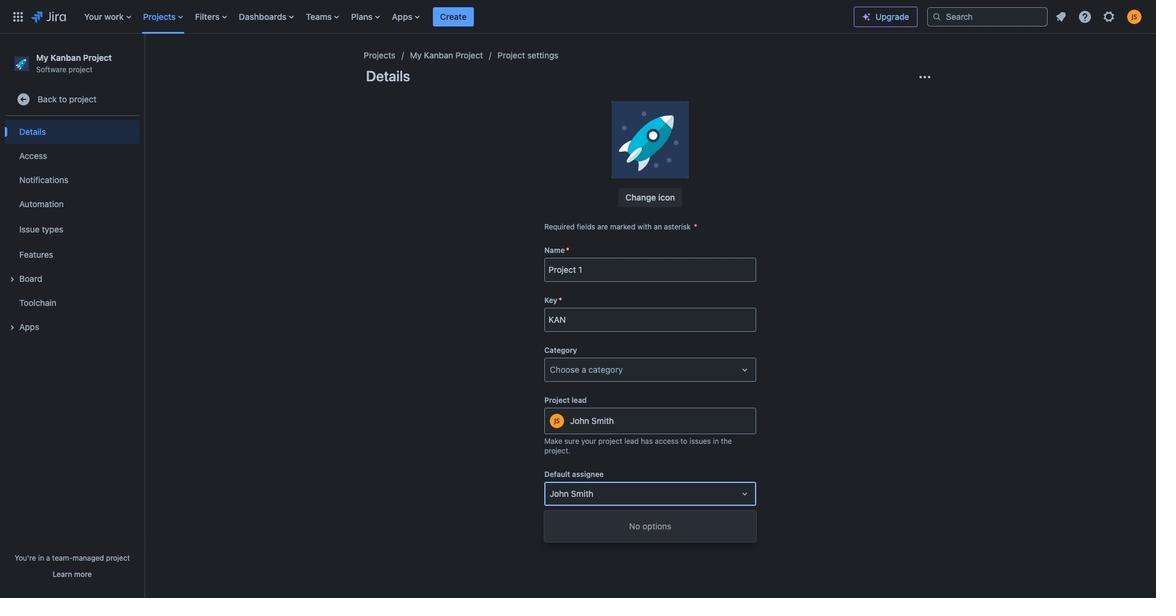 Task type: vqa. For each thing, say whether or not it's contained in the screenshot.
Your Teams 'group'
no



Task type: describe. For each thing, give the bounding box(es) containing it.
Search field
[[928, 7, 1048, 26]]

group inside sidebar element
[[5, 116, 140, 343]]

open image
[[738, 363, 752, 377]]

project avatar image
[[612, 101, 689, 178]]

1 horizontal spatial list
[[1051, 6, 1149, 27]]

help image
[[1078, 9, 1093, 24]]

1 expand image from the top
[[5, 272, 19, 287]]

2 expand image from the top
[[5, 321, 19, 335]]



Task type: locate. For each thing, give the bounding box(es) containing it.
jira image
[[31, 9, 66, 24], [31, 9, 66, 24]]

open image
[[738, 487, 752, 501]]

None field
[[545, 259, 756, 281], [545, 309, 756, 331], [545, 259, 756, 281], [545, 309, 756, 331]]

expand image
[[5, 272, 19, 287], [5, 321, 19, 335]]

appswitcher icon image
[[11, 9, 25, 24]]

None text field
[[550, 364, 552, 376]]

more options image
[[918, 70, 932, 84]]

1 vertical spatial expand image
[[5, 321, 19, 335]]

None text field
[[550, 488, 596, 500]]

None search field
[[928, 7, 1048, 26]]

group
[[5, 116, 140, 343]]

settings image
[[1102, 9, 1117, 24]]

primary element
[[7, 0, 854, 33]]

list
[[78, 0, 854, 33], [1051, 6, 1149, 27]]

banner
[[0, 0, 1157, 34]]

0 vertical spatial expand image
[[5, 272, 19, 287]]

notifications image
[[1054, 9, 1069, 24]]

your profile and settings image
[[1128, 9, 1142, 24]]

0 horizontal spatial list
[[78, 0, 854, 33]]

list item
[[433, 0, 474, 33]]

sidebar navigation image
[[131, 48, 158, 72]]

search image
[[932, 12, 942, 21]]

sidebar element
[[0, 34, 145, 598]]



